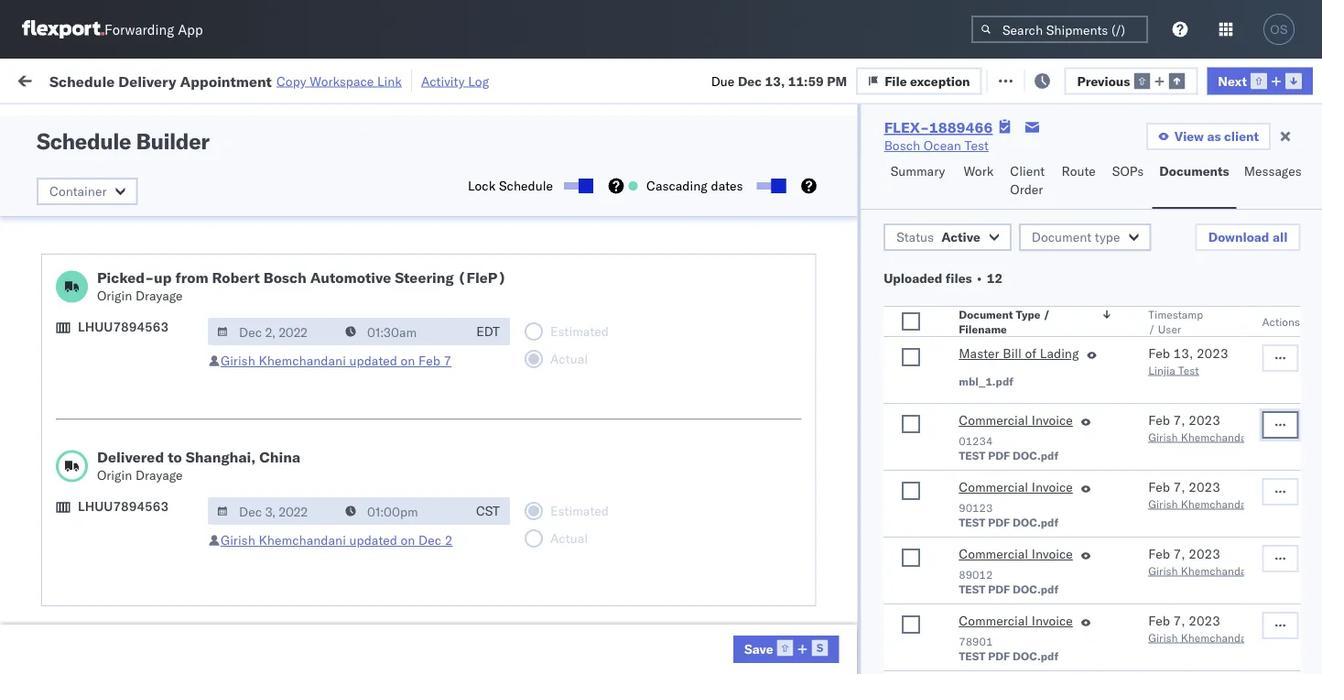 Task type: describe. For each thing, give the bounding box(es) containing it.
at
[[363, 71, 375, 87]]

clearance for first the upload customs clearance documents link
[[142, 174, 201, 190]]

feb for 01234
[[1149, 412, 1170, 428]]

1 upload customs clearance documents link from the top
[[42, 173, 260, 209]]

2 flexport demo consignee from the top
[[576, 587, 726, 603]]

schedule delivery appointment for 2nd schedule delivery appointment 'link'
[[42, 344, 225, 360]]

2 uetu5238478 from the top
[[1123, 506, 1212, 522]]

3 ceau7522281, from the top
[[1025, 304, 1119, 320]]

4 ceau7522281, hlxu6269489, hlxu8034992 from the top
[[1025, 344, 1309, 361]]

13, inside feb 13, 2023 linjia test
[[1174, 345, 1194, 361]]

test for 78901
[[959, 649, 986, 663]]

6 1846748 from the top
[[947, 426, 1003, 442]]

confirm pickup from los angeles, ca button
[[42, 495, 260, 534]]

3 fcl from the top
[[498, 264, 521, 280]]

due dec 13, 11:59 pm
[[712, 73, 848, 89]]

flex-2130387
[[908, 627, 1003, 643]]

dec for 11:59 pm pst, dec 13, 2022
[[285, 466, 309, 482]]

1 lhuu7894563, uetu5238478 from the top
[[1025, 465, 1212, 481]]

gvcu5265864
[[1025, 627, 1115, 643]]

integration
[[695, 627, 759, 643]]

for
[[174, 114, 190, 127]]

pdf for 90123
[[988, 515, 1010, 529]]

download all
[[1209, 229, 1288, 245]]

2 resize handle column header from the left
[[362, 142, 384, 674]]

commercial invoice for 90123
[[959, 479, 1073, 495]]

pickup for 3rd schedule pickup from los angeles, ca button from the top
[[100, 375, 139, 391]]

drayage inside picked-up from robert bosch automotive steering (flep) origin drayage
[[136, 288, 183, 304]]

document for document type / filename
[[959, 307, 1013, 321]]

girish for 01234
[[1149, 430, 1178, 444]]

messages
[[1245, 163, 1302, 179]]

user
[[1158, 322, 1182, 336]]

1 ceau7522281, hlxu6269489, hlxu8034992 from the top
[[1025, 224, 1309, 240]]

ca for 1st schedule pickup from los angeles, ca link from the top of the page
[[42, 273, 60, 289]]

pst, for 24,
[[247, 546, 275, 563]]

3 lhuu7894563, uetu5238478 from the top
[[1025, 546, 1212, 562]]

1 ocean fcl from the top
[[457, 184, 521, 200]]

pdf for 89012
[[988, 582, 1010, 596]]

3 pdt, from the top
[[254, 305, 283, 321]]

Search Shipments (/) text field
[[972, 16, 1149, 43]]

invoice for 01234
[[1032, 412, 1073, 428]]

clearance for 2nd the upload customs clearance documents link from the top
[[142, 415, 201, 432]]

message (0)
[[246, 71, 321, 87]]

1 flexport demo consignee from the top
[[576, 184, 726, 200]]

confirm delivery
[[42, 546, 139, 562]]

angeles, for 1st schedule pickup from los angeles, ca link from the top of the page
[[197, 254, 247, 270]]

ready
[[139, 114, 172, 127]]

1 fcl from the top
[[498, 184, 521, 200]]

3 schedule pickup from los angeles, ca button from the top
[[42, 374, 260, 413]]

bosch ocean test link
[[885, 137, 989, 155]]

2 abcdefg78456546 from the top
[[1144, 506, 1267, 522]]

delivery up "ready"
[[118, 72, 176, 90]]

dec right due
[[738, 73, 762, 89]]

7 resize handle column header from the left
[[994, 142, 1016, 674]]

test pdf doc.pdf for 89012
[[959, 582, 1059, 596]]

container numbers
[[1025, 142, 1074, 171]]

status : ready for work, blocked, in progress
[[99, 114, 331, 127]]

uploaded files ∙ 12
[[884, 270, 1003, 286]]

mmm d, yyyy text field for robert
[[208, 318, 338, 345]]

deadline button
[[182, 146, 366, 164]]

2 ceau7522281, from the top
[[1025, 264, 1119, 280]]

master bill of lading link
[[959, 344, 1079, 366]]

2 upload customs clearance documents link from the top
[[42, 415, 260, 451]]

4 fcl from the top
[[498, 305, 521, 321]]

205 on track
[[421, 71, 495, 87]]

delivered
[[97, 448, 164, 466]]

angeles, for third schedule pickup from los angeles, ca link from the bottom of the page
[[197, 375, 247, 391]]

batch action button
[[1193, 66, 1312, 93]]

3 4, from the top
[[313, 305, 325, 321]]

confirm pickup from los angeles, ca link
[[42, 495, 260, 532]]

3 hlxu6269489, from the top
[[1123, 304, 1216, 320]]

2 lhuu7894563, uetu5238478 from the top
[[1025, 506, 1212, 522]]

205
[[421, 71, 445, 87]]

3 ceau7522281, hlxu6269489, hlxu8034992 from the top
[[1025, 304, 1309, 320]]

girish for 78901
[[1149, 631, 1178, 645]]

1 abcdefg78456546 from the top
[[1144, 466, 1267, 482]]

flex id button
[[869, 146, 998, 164]]

doc.pdf for 78901
[[1013, 649, 1059, 663]]

document type / filename button
[[955, 303, 1112, 336]]

test for 90123
[[959, 515, 986, 529]]

2 test123456 from the top
[[1144, 264, 1222, 280]]

1 hlxu8034992 from the top
[[1220, 224, 1309, 240]]

(flep)
[[458, 268, 507, 287]]

0 horizontal spatial file exception
[[885, 73, 971, 89]]

4 schedule pickup from los angeles, ca link from the top
[[42, 455, 260, 492]]

schedule pickup from los angeles, ca for 2nd schedule pickup from los angeles, ca link from the top of the page
[[42, 295, 247, 329]]

5 schedule pickup from los angeles, ca link from the top
[[42, 576, 260, 612]]

route
[[1062, 163, 1096, 179]]

2 nov from the top
[[286, 264, 310, 280]]

7, for 78901
[[1174, 613, 1186, 629]]

8 fcl from the top
[[498, 587, 521, 603]]

3 hlxu8034992 from the top
[[1220, 304, 1309, 320]]

3 1846748 from the top
[[947, 305, 1003, 321]]

(0)
[[297, 71, 321, 87]]

test pdf doc.pdf for 01234
[[959, 448, 1059, 462]]

5 ocean fcl from the top
[[457, 345, 521, 361]]

2 hlxu8034992 from the top
[[1220, 264, 1309, 280]]

4 hlxu6269489, from the top
[[1123, 344, 1216, 361]]

doc.pdf for 90123
[[1013, 515, 1059, 529]]

4 flex-1846748 from the top
[[908, 345, 1003, 361]]

invoice for 78901
[[1032, 613, 1073, 629]]

2 flex-1846748 from the top
[[908, 264, 1003, 280]]

feb for 78901
[[1149, 613, 1170, 629]]

master
[[959, 345, 1000, 361]]

7 fcl from the top
[[498, 546, 521, 563]]

commercial invoice for 89012
[[959, 546, 1073, 562]]

forwarding
[[104, 21, 174, 38]]

commercial for 89012
[[959, 546, 1029, 562]]

activity log
[[421, 73, 489, 89]]

4 nov from the top
[[286, 345, 310, 361]]

work button
[[957, 155, 1004, 209]]

1 test123456 from the top
[[1144, 224, 1222, 240]]

work inside button
[[964, 163, 994, 179]]

schedule pickup from los angeles, ca for first schedule pickup from los angeles, ca link from the bottom of the page
[[42, 577, 247, 611]]

jan
[[285, 587, 305, 603]]

2
[[445, 532, 453, 548]]

document type button
[[1019, 224, 1152, 251]]

drayage inside delivered to shanghai, china origin drayage
[[136, 467, 183, 483]]

4 11:59 pm pdt, nov 4, 2022 from the top
[[191, 345, 360, 361]]

all
[[1273, 229, 1288, 245]]

1 11:59 pm pdt, nov 4, 2022 from the top
[[191, 224, 360, 240]]

3 11:59 pm pdt, nov 4, 2022 from the top
[[191, 305, 360, 321]]

4 test123456 from the top
[[1144, 345, 1222, 361]]

document type / filename
[[959, 307, 1050, 336]]

759
[[336, 71, 360, 87]]

flex-1889466 link
[[885, 118, 993, 137]]

1 demo from the top
[[628, 184, 662, 200]]

4 ocean fcl from the top
[[457, 305, 521, 321]]

maeu9736123
[[1144, 587, 1237, 603]]

khemchandani for 78901
[[1181, 631, 1256, 645]]

delivery for 2nd schedule delivery appointment button from the top of the page
[[100, 344, 147, 360]]

6 resize handle column header from the left
[[847, 142, 869, 674]]

7, for 01234
[[1174, 412, 1186, 428]]

integration test account - karl lagerfeld
[[695, 627, 934, 643]]

save button
[[734, 636, 840, 663]]

5 ceau7522281, hlxu6269489, hlxu8034992 from the top
[[1025, 385, 1309, 401]]

automotive
[[310, 268, 391, 287]]

mbl_1.pdf
[[959, 374, 1014, 388]]

due
[[712, 73, 735, 89]]

import work
[[154, 71, 231, 87]]

test pdf doc.pdf for 90123
[[959, 515, 1059, 529]]

5 test123456 from the top
[[1144, 385, 1222, 401]]

/ inside timestamp / user
[[1149, 322, 1155, 336]]

master bill of lading
[[959, 345, 1079, 361]]

robert
[[212, 268, 260, 287]]

bosch inside picked-up from robert bosch automotive steering (flep) origin drayage
[[264, 268, 307, 287]]

: for snoozed
[[422, 114, 425, 127]]

commercial for 78901
[[959, 613, 1029, 629]]

5 hlxu6269489, from the top
[[1123, 385, 1216, 401]]

3 test123456 from the top
[[1144, 305, 1222, 321]]

flex
[[879, 150, 899, 164]]

schedule builder
[[37, 127, 209, 155]]

origin inside delivered to shanghai, china origin drayage
[[97, 467, 132, 483]]

2 schedule pickup from los angeles, ca link from the top
[[42, 294, 260, 330]]

/ inside document type / filename
[[1043, 307, 1050, 321]]

1 schedule delivery appointment button from the top
[[42, 222, 225, 242]]

mmm d, yyyy text field for china
[[208, 497, 338, 525]]

ca for third schedule pickup from los angeles, ca link from the bottom of the page
[[42, 393, 60, 410]]

dec for 4:00 pm pst, dec 23, 2022
[[277, 506, 301, 522]]

1 schedule pickup from los angeles, ca button from the top
[[42, 253, 260, 292]]

document type
[[1032, 229, 1120, 245]]

numbers for mbl/mawb numbers
[[1211, 150, 1256, 164]]

of
[[1025, 345, 1037, 361]]

6 test123456 from the top
[[1144, 426, 1222, 442]]

feb for 89012
[[1149, 546, 1170, 562]]

maeu9408431
[[1144, 627, 1237, 643]]

: for status
[[131, 114, 135, 127]]

los for first schedule pickup from los angeles, ca button
[[173, 254, 193, 270]]

2023 for 90123
[[1189, 479, 1221, 495]]

7 ocean fcl from the top
[[457, 546, 521, 563]]

7
[[444, 353, 452, 369]]

summary
[[891, 163, 946, 179]]

mbl/mawb numbers
[[1144, 150, 1256, 164]]

3 nov from the top
[[286, 305, 310, 321]]

girish khemchandani updated on feb 7 button
[[221, 353, 452, 369]]

6:00 am pst, dec 24, 2022
[[191, 546, 360, 563]]

bookings
[[695, 587, 749, 603]]

feb 7, 2023 girish khemchandani for 78901
[[1149, 613, 1256, 645]]

ca for second schedule pickup from los angeles, ca link from the bottom of the page
[[42, 474, 60, 490]]

documents for 2nd the upload customs clearance documents link from the top
[[42, 434, 108, 450]]

girish for 89012
[[1149, 564, 1178, 578]]

flex-1660288
[[908, 184, 1003, 200]]

4:00
[[191, 506, 219, 522]]

workitem
[[20, 150, 71, 164]]

khemchandani for 89012
[[1181, 564, 1256, 578]]

picked-
[[97, 268, 154, 287]]

4 pdt, from the top
[[254, 345, 283, 361]]

2 ocean fcl from the top
[[457, 224, 521, 240]]

feb inside feb 13, 2023 linjia test
[[1149, 345, 1170, 361]]

pdf for 78901
[[988, 649, 1010, 663]]

1 upload customs clearance documents button from the top
[[42, 173, 260, 211]]

builder
[[136, 127, 209, 155]]

9 resize handle column header from the left
[[1290, 142, 1312, 674]]

dates
[[711, 178, 744, 194]]

customs for first the upload customs clearance documents link
[[87, 174, 139, 190]]

4:00 pm pst, dec 23, 2022
[[191, 506, 359, 522]]

los for confirm pickup from los angeles, ca button
[[165, 496, 186, 512]]

test for 01234
[[959, 448, 986, 462]]

0 vertical spatial 13,
[[766, 73, 785, 89]]

workspace
[[310, 73, 374, 89]]

khemchandani for 90123
[[1181, 497, 1256, 511]]

2 pdt, from the top
[[254, 264, 283, 280]]

client order
[[1011, 163, 1045, 197]]

2 upload customs clearance documents button from the top
[[42, 415, 260, 453]]

ca for confirm pickup from los angeles, ca link
[[42, 514, 60, 530]]

0 horizontal spatial 13,
[[312, 466, 332, 482]]

11:59 pm pst, dec 13, 2022
[[191, 466, 367, 482]]

commercial for 90123
[[959, 479, 1029, 495]]

angeles, for first schedule pickup from los angeles, ca link from the bottom of the page
[[197, 577, 247, 593]]

89012
[[959, 568, 993, 581]]

2 1846748 from the top
[[947, 264, 1003, 280]]

commercial for 01234
[[959, 412, 1029, 428]]

los for 2nd schedule pickup from los angeles, ca button from the bottom
[[173, 456, 193, 472]]

1 nov from the top
[[286, 224, 310, 240]]

summary button
[[884, 155, 957, 209]]

schedule pickup from los angeles, ca for 1st schedule pickup from los angeles, ca link from the top of the page
[[42, 254, 247, 289]]

pickup for confirm pickup from los angeles, ca button
[[92, 496, 132, 512]]

status for status : ready for work, blocked, in progress
[[99, 114, 131, 127]]

2 vertical spatial appointment
[[150, 344, 225, 360]]

3 uetu5238478 from the top
[[1123, 546, 1212, 562]]



Task type: locate. For each thing, give the bounding box(es) containing it.
5 schedule pickup from los angeles, ca button from the top
[[42, 576, 260, 614]]

1 mmm d, yyyy text field from the top
[[208, 318, 338, 345]]

container numbers button
[[1016, 138, 1117, 171]]

invoice for 90123
[[1032, 479, 1073, 495]]

delivery for confirm delivery button at the left of page
[[92, 546, 139, 562]]

test for 89012
[[959, 582, 986, 596]]

0 vertical spatial documents
[[1160, 163, 1230, 179]]

confirm for confirm delivery
[[42, 546, 89, 562]]

None checkbox
[[757, 182, 783, 190], [902, 312, 920, 331], [902, 348, 920, 366], [902, 415, 920, 433], [902, 482, 920, 500], [902, 549, 920, 567], [902, 616, 920, 634], [757, 182, 783, 190], [902, 312, 920, 331], [902, 348, 920, 366], [902, 415, 920, 433], [902, 482, 920, 500], [902, 549, 920, 567], [902, 616, 920, 634]]

msdu7304509
[[1025, 586, 1118, 602]]

pst, right am
[[247, 546, 275, 563]]

1 vertical spatial confirm
[[42, 546, 89, 562]]

1 vertical spatial customs
[[87, 415, 139, 432]]

1 origin from the top
[[97, 288, 132, 304]]

1 vertical spatial /
[[1149, 322, 1155, 336]]

risk
[[378, 71, 400, 87]]

2 horizontal spatial 13,
[[1174, 345, 1194, 361]]

1 vertical spatial 13,
[[1174, 345, 1194, 361]]

commercial invoice link up 90123
[[959, 478, 1073, 500]]

pdf down 89012
[[988, 582, 1010, 596]]

1 horizontal spatial 13,
[[766, 73, 785, 89]]

0 vertical spatial mmm d, yyyy text field
[[208, 318, 338, 345]]

6 ca from the top
[[42, 595, 60, 611]]

log
[[468, 73, 489, 89]]

status active
[[897, 229, 981, 245]]

0 vertical spatial customs
[[87, 174, 139, 190]]

as
[[1208, 128, 1222, 144]]

2 : from the left
[[422, 114, 425, 127]]

flex id
[[879, 150, 913, 164]]

from for second schedule pickup from los angeles, ca link from the bottom of the page
[[143, 456, 169, 472]]

angeles, down robert
[[197, 295, 247, 311]]

0 vertical spatial lhuu7894563, uetu5238478
[[1025, 465, 1212, 481]]

1 vertical spatial on
[[401, 353, 415, 369]]

view as client
[[1175, 128, 1260, 144]]

forwarding app
[[104, 21, 203, 38]]

2 commercial invoice from the top
[[959, 479, 1073, 495]]

13, up 23, at bottom left
[[312, 466, 332, 482]]

angeles, right to
[[197, 456, 247, 472]]

commercial invoice up the '01234'
[[959, 412, 1073, 428]]

1846748 down 1660288
[[947, 224, 1003, 240]]

commercial invoice
[[959, 412, 1073, 428], [959, 479, 1073, 495], [959, 546, 1073, 562], [959, 613, 1073, 629]]

exception up 'flex-1889466' link
[[911, 73, 971, 89]]

pickup down picked-
[[100, 295, 139, 311]]

schedule delivery appointment link up picked-
[[42, 222, 225, 240]]

0 vertical spatial schedule delivery appointment link
[[42, 222, 225, 240]]

commercial up 89012
[[959, 546, 1029, 562]]

route button
[[1055, 155, 1106, 209]]

document inside document type / filename
[[959, 307, 1013, 321]]

from for confirm pickup from los angeles, ca link
[[135, 496, 162, 512]]

3 ocean fcl from the top
[[457, 264, 521, 280]]

pst, up 4:00 pm pst, dec 23, 2022
[[254, 466, 282, 482]]

los inside confirm pickup from los angeles, ca
[[165, 496, 186, 512]]

exception down search shipments (/) text field
[[1036, 71, 1096, 87]]

2 schedule pickup from los angeles, ca from the top
[[42, 295, 247, 329]]

flex-2130387 button
[[879, 623, 1007, 648], [879, 623, 1007, 648]]

1 pdt, from the top
[[254, 224, 283, 240]]

cascading
[[647, 178, 708, 194]]

3 resize handle column header from the left
[[426, 142, 448, 674]]

2 ceau7522281, hlxu6269489, hlxu8034992 from the top
[[1025, 264, 1309, 280]]

2 commercial from the top
[[959, 479, 1029, 495]]

clearance down builder
[[142, 174, 201, 190]]

import
[[154, 71, 196, 87]]

appointment
[[180, 72, 272, 90], [150, 223, 225, 239], [150, 344, 225, 360]]

pst, for 12,
[[254, 587, 282, 603]]

1660288
[[947, 184, 1003, 200]]

file up 'flex-1889466' link
[[885, 73, 908, 89]]

from down delivered
[[135, 496, 162, 512]]

-- : -- -- text field for picked-up from robert bosch automotive steering (flep)
[[336, 318, 466, 345]]

12,
[[308, 587, 328, 603]]

4 7, from the top
[[1174, 613, 1186, 629]]

0 vertical spatial actions
[[1268, 150, 1306, 164]]

confirm for confirm pickup from los angeles, ca
[[42, 496, 89, 512]]

flex-1893174
[[908, 587, 1003, 603]]

0 vertical spatial document
[[1032, 229, 1092, 245]]

0 vertical spatial upload customs clearance documents link
[[42, 173, 260, 209]]

1 feb 7, 2023 girish khemchandani from the top
[[1149, 412, 1256, 444]]

1 horizontal spatial work
[[964, 163, 994, 179]]

resize handle column header
[[262, 142, 284, 674], [362, 142, 384, 674], [426, 142, 448, 674], [545, 142, 567, 674], [664, 142, 686, 674], [847, 142, 869, 674], [994, 142, 1016, 674], [1113, 142, 1135, 674], [1290, 142, 1312, 674]]

angeles, right up
[[197, 254, 247, 270]]

0 vertical spatial lhuu7894563,
[[1025, 465, 1120, 481]]

2023 inside feb 13, 2023 linjia test
[[1197, 345, 1229, 361]]

1 horizontal spatial file
[[1011, 71, 1033, 87]]

work inside button
[[199, 71, 231, 87]]

2 hlxu6269489, from the top
[[1123, 264, 1216, 280]]

upload customs clearance documents for first the upload customs clearance documents link
[[42, 174, 201, 208]]

0 vertical spatial upload
[[42, 174, 84, 190]]

2 commercial invoice link from the top
[[959, 478, 1073, 500]]

0 vertical spatial -- : -- -- text field
[[336, 318, 466, 345]]

1 horizontal spatial :
[[422, 114, 425, 127]]

5 ceau7522281, from the top
[[1025, 385, 1119, 401]]

1 vertical spatial flexport
[[576, 587, 624, 603]]

mbl/mawb
[[1144, 150, 1208, 164]]

doc.pdf for 01234
[[1013, 448, 1059, 462]]

document inside button
[[1032, 229, 1092, 245]]

3 commercial invoice from the top
[[959, 546, 1073, 562]]

6 hlxu8034992 from the top
[[1220, 425, 1309, 441]]

1 confirm from the top
[[42, 496, 89, 512]]

test pdf doc.pdf for 78901
[[959, 649, 1059, 663]]

2 ca from the top
[[42, 313, 60, 329]]

pickup for 2nd schedule pickup from los angeles, ca button from the bottom
[[100, 456, 139, 472]]

pst, left jan
[[254, 587, 282, 603]]

5 1846748 from the top
[[947, 385, 1003, 401]]

0 vertical spatial flexport
[[576, 184, 624, 200]]

linjia
[[1149, 363, 1176, 377]]

invoice for 89012
[[1032, 546, 1073, 562]]

test
[[965, 137, 989, 153], [657, 224, 681, 240], [776, 224, 800, 240], [657, 345, 681, 361], [1178, 363, 1199, 377], [657, 506, 681, 522], [657, 546, 681, 563], [752, 587, 777, 603], [762, 627, 786, 643]]

doc.pdf for 89012
[[1013, 582, 1059, 596]]

pickup up delivered
[[100, 375, 139, 391]]

type
[[1016, 307, 1041, 321]]

0 horizontal spatial :
[[131, 114, 135, 127]]

1 vertical spatial flexport demo consignee
[[576, 587, 726, 603]]

0 vertical spatial drayage
[[136, 288, 183, 304]]

dec left 24,
[[278, 546, 302, 563]]

0 vertical spatial work
[[199, 71, 231, 87]]

1 horizontal spatial exception
[[1036, 71, 1096, 87]]

2 11:59 pm pdt, nov 4, 2022 from the top
[[191, 264, 360, 280]]

confirm inside confirm pickup from los angeles, ca
[[42, 496, 89, 512]]

1 vertical spatial -- : -- -- text field
[[336, 497, 466, 525]]

delivery inside button
[[92, 546, 139, 562]]

0 horizontal spatial container
[[49, 183, 107, 199]]

0 vertical spatial demo
[[628, 184, 662, 200]]

mmm d, yyyy text field down picked-up from robert bosch automotive steering (flep) origin drayage
[[208, 318, 338, 345]]

girish for 90123
[[1149, 497, 1178, 511]]

updated for china
[[350, 532, 398, 548]]

0 horizontal spatial document
[[959, 307, 1013, 321]]

file exception button
[[982, 66, 1108, 93], [982, 66, 1108, 93], [857, 67, 983, 95], [857, 67, 983, 95]]

schedule delivery appointment up picked-
[[42, 223, 225, 239]]

lhuu7894563 for delivered to shanghai, china
[[78, 498, 169, 514]]

app
[[178, 21, 203, 38]]

1 vertical spatial schedule delivery appointment button
[[42, 343, 225, 363]]

client order button
[[1004, 155, 1055, 209]]

documents inside button
[[1160, 163, 1230, 179]]

None checkbox
[[564, 182, 590, 190]]

0 vertical spatial origin
[[97, 288, 132, 304]]

1 vertical spatial drayage
[[136, 467, 183, 483]]

flexport demo consignee
[[576, 184, 726, 200], [576, 587, 726, 603]]

lhuu7894563 for picked-up from robert bosch automotive steering (flep)
[[78, 319, 169, 335]]

1 horizontal spatial /
[[1149, 322, 1155, 336]]

on left 2
[[401, 532, 415, 548]]

feb 13, 2023 linjia test
[[1149, 345, 1229, 377]]

schedule delivery appointment
[[42, 223, 225, 239], [42, 344, 225, 360]]

7, for 89012
[[1174, 546, 1186, 562]]

4 4, from the top
[[313, 345, 325, 361]]

1 doc.pdf from the top
[[1013, 448, 1059, 462]]

snoozed : no
[[379, 114, 444, 127]]

appointment up up
[[150, 223, 225, 239]]

2 drayage from the top
[[136, 467, 183, 483]]

snoozed
[[379, 114, 422, 127]]

1 vertical spatial lhuu7894563,
[[1025, 506, 1120, 522]]

commercial invoice link for 90123
[[959, 478, 1073, 500]]

filtered
[[18, 112, 63, 128]]

1846748 down mbl_1.pdf
[[947, 426, 1003, 442]]

import work button
[[147, 59, 238, 100]]

1 horizontal spatial numbers
[[1211, 150, 1256, 164]]

4 schedule pickup from los angeles, ca button from the top
[[42, 455, 260, 493]]

updated left 7
[[350, 353, 398, 369]]

: left no
[[422, 114, 425, 127]]

1 lhuu7894563, from the top
[[1025, 465, 1120, 481]]

clearance up to
[[142, 415, 201, 432]]

commercial invoice up 90123
[[959, 479, 1073, 495]]

cascading dates
[[647, 178, 744, 194]]

1 horizontal spatial container
[[1025, 142, 1074, 156]]

1 resize handle column header from the left
[[262, 142, 284, 674]]

container for container numbers
[[1025, 142, 1074, 156]]

work right 'import' in the top left of the page
[[199, 71, 231, 87]]

lhuu7894563 down picked-
[[78, 319, 169, 335]]

1 vertical spatial clearance
[[142, 415, 201, 432]]

work up 1660288
[[964, 163, 994, 179]]

mmm d, yyyy text field down 11:59 pm pst, dec 13, 2022
[[208, 497, 338, 525]]

from inside picked-up from robert bosch automotive steering (flep) origin drayage
[[175, 268, 209, 287]]

on for picked-up from robert bosch automotive steering (flep)
[[401, 353, 415, 369]]

my work
[[18, 66, 100, 92]]

copy
[[277, 73, 306, 89]]

1 vertical spatial mmm d, yyyy text field
[[208, 497, 338, 525]]

1 vertical spatial upload customs clearance documents link
[[42, 415, 260, 451]]

1 horizontal spatial file exception
[[1011, 71, 1096, 87]]

pdf down 90123
[[988, 515, 1010, 529]]

angeles, for second schedule pickup from los angeles, ca link from the bottom of the page
[[197, 456, 247, 472]]

1 vertical spatial document
[[959, 307, 1013, 321]]

test inside feb 13, 2023 linjia test
[[1178, 363, 1199, 377]]

1 vertical spatial origin
[[97, 467, 132, 483]]

by:
[[66, 112, 84, 128]]

1846748 up filename
[[947, 305, 1003, 321]]

/ left user
[[1149, 322, 1155, 336]]

confirm delivery link
[[42, 545, 139, 563]]

1 horizontal spatial document
[[1032, 229, 1092, 245]]

from for 2nd schedule pickup from los angeles, ca link from the top of the page
[[143, 295, 169, 311]]

schedule delivery appointment down picked-
[[42, 344, 225, 360]]

commercial invoice link for 01234
[[959, 411, 1073, 433]]

khemchandani for 01234
[[1181, 430, 1256, 444]]

1 vertical spatial updated
[[350, 532, 398, 548]]

2 vertical spatial on
[[401, 532, 415, 548]]

from left robert
[[143, 254, 169, 270]]

from down up
[[143, 295, 169, 311]]

2023 for 01234
[[1189, 412, 1221, 428]]

pickup for first schedule pickup from los angeles, ca button
[[100, 254, 139, 270]]

schedule delivery appointment button up picked-
[[42, 222, 225, 242]]

view
[[1175, 128, 1205, 144]]

doc.pdf up 'gvcu5265864'
[[1013, 582, 1059, 596]]

3 abcdefg78456546 from the top
[[1144, 546, 1267, 563]]

forwarding app link
[[22, 20, 203, 38]]

1 vertical spatial lhuu7894563, uetu5238478
[[1025, 506, 1212, 522]]

hlxu6269489,
[[1123, 224, 1216, 240], [1123, 264, 1216, 280], [1123, 304, 1216, 320], [1123, 344, 1216, 361], [1123, 385, 1216, 401], [1123, 425, 1216, 441]]

feb 7, 2023 girish khemchandani
[[1149, 412, 1256, 444], [1149, 479, 1256, 511], [1149, 546, 1256, 578], [1149, 613, 1256, 645]]

pickup inside confirm pickup from los angeles, ca
[[92, 496, 132, 512]]

status for status active
[[897, 229, 934, 245]]

test down 78901
[[959, 649, 986, 663]]

2 lhuu7894563, from the top
[[1025, 506, 1120, 522]]

schedule delivery appointment link down picked-
[[42, 343, 225, 361]]

delivery
[[118, 72, 176, 90], [100, 223, 147, 239], [100, 344, 147, 360], [92, 546, 139, 562]]

2130387
[[947, 627, 1003, 643]]

1 vertical spatial documents
[[42, 192, 108, 208]]

1 vertical spatial uetu5238478
[[1123, 506, 1212, 522]]

0 vertical spatial abcdefg78456546
[[1144, 466, 1267, 482]]

1 clearance from the top
[[142, 174, 201, 190]]

schedule pickup from los angeles, ca for second schedule pickup from los angeles, ca link from the bottom of the page
[[42, 456, 247, 490]]

commercial up the '01234'
[[959, 412, 1029, 428]]

5 fcl from the top
[[498, 345, 521, 361]]

2 vertical spatial lhuu7894563, uetu5238478
[[1025, 546, 1212, 562]]

0 horizontal spatial exception
[[911, 73, 971, 89]]

commercial invoice link up the '01234'
[[959, 411, 1073, 433]]

0 vertical spatial on
[[448, 71, 462, 87]]

from up to
[[143, 375, 169, 391]]

angeles, for 2nd schedule pickup from los angeles, ca link from the top of the page
[[197, 295, 247, 311]]

1846748 down master
[[947, 385, 1003, 401]]

download all button
[[1196, 224, 1301, 251]]

3 schedule pickup from los angeles, ca link from the top
[[42, 374, 260, 411]]

flex-
[[885, 118, 930, 137], [908, 184, 947, 200], [908, 224, 947, 240], [908, 264, 947, 280], [908, 305, 947, 321], [908, 345, 947, 361], [908, 385, 947, 401], [908, 426, 947, 442], [908, 466, 947, 482], [908, 506, 947, 522], [908, 546, 947, 563], [908, 587, 947, 603], [908, 627, 947, 643]]

0 vertical spatial schedule delivery appointment button
[[42, 222, 225, 242]]

ca for first schedule pickup from los angeles, ca link from the bottom of the page
[[42, 595, 60, 611]]

flexport. image
[[22, 20, 104, 38]]

numbers inside container numbers
[[1025, 157, 1071, 171]]

timestamp / user button
[[1145, 303, 1226, 336]]

file down search shipments (/) text field
[[1011, 71, 1033, 87]]

0 vertical spatial status
[[99, 114, 131, 127]]

schedule delivery appointment for second schedule delivery appointment 'link' from the bottom
[[42, 223, 225, 239]]

ca inside confirm pickup from los angeles, ca
[[42, 514, 60, 530]]

client
[[1011, 163, 1045, 179]]

1 vertical spatial actions
[[1262, 315, 1300, 328]]

message
[[246, 71, 297, 87]]

feb 7, 2023 girish khemchandani for 90123
[[1149, 479, 1256, 511]]

1 vertical spatial work
[[964, 163, 994, 179]]

uploaded
[[884, 270, 943, 286]]

0 horizontal spatial numbers
[[1025, 157, 1071, 171]]

document left type on the top of the page
[[1032, 229, 1092, 245]]

pst, up 6:00 am pst, dec 24, 2022
[[246, 506, 274, 522]]

-- : -- -- text field up 7
[[336, 318, 466, 345]]

4 feb 7, 2023 girish khemchandani from the top
[[1149, 613, 1256, 645]]

documents
[[1160, 163, 1230, 179], [42, 192, 108, 208], [42, 434, 108, 450]]

1 ceau7522281, from the top
[[1025, 224, 1119, 240]]

ca
[[42, 273, 60, 289], [42, 313, 60, 329], [42, 393, 60, 410], [42, 474, 60, 490], [42, 514, 60, 530], [42, 595, 60, 611]]

work,
[[192, 114, 221, 127]]

updated for robert
[[350, 353, 398, 369]]

container up client
[[1025, 142, 1074, 156]]

delivered to shanghai, china origin drayage
[[97, 448, 301, 483]]

deadline
[[191, 150, 236, 164]]

1 vertical spatial demo
[[628, 587, 662, 603]]

1 lhuu7894563 from the top
[[78, 319, 169, 335]]

commercial invoice link up 78901
[[959, 612, 1073, 634]]

5 ca from the top
[[42, 514, 60, 530]]

1 horizontal spatial status
[[897, 229, 934, 245]]

track
[[466, 71, 495, 87]]

1 vertical spatial container
[[49, 183, 107, 199]]

0 vertical spatial container
[[1025, 142, 1074, 156]]

delivery down confirm pickup from los angeles, ca in the left bottom of the page
[[92, 546, 139, 562]]

lhuu7894563, uetu5238478
[[1025, 465, 1212, 481], [1025, 506, 1212, 522], [1025, 546, 1212, 562]]

6 ceau7522281, from the top
[[1025, 425, 1119, 441]]

demo left --
[[628, 184, 662, 200]]

from for first schedule pickup from los angeles, ca link from the bottom of the page
[[143, 577, 169, 593]]

upload customs clearance documents button up confirm pickup from los angeles, ca link
[[42, 415, 260, 453]]

pdf for 01234
[[988, 448, 1010, 462]]

feb for 90123
[[1149, 479, 1170, 495]]

2 schedule delivery appointment button from the top
[[42, 343, 225, 363]]

dec left 2
[[419, 532, 442, 548]]

0 vertical spatial confirm
[[42, 496, 89, 512]]

0 horizontal spatial file
[[885, 73, 908, 89]]

3 invoice from the top
[[1032, 546, 1073, 562]]

doc.pdf up msdu7304509 at the bottom
[[1013, 515, 1059, 529]]

bill
[[1003, 345, 1022, 361]]

2023 for 89012
[[1189, 546, 1221, 562]]

commercial invoice link for 78901
[[959, 612, 1073, 634]]

los for 3rd schedule pickup from los angeles, ca button from the top
[[173, 375, 193, 391]]

container for container
[[49, 183, 107, 199]]

file exception up 'flex-1889466' link
[[885, 73, 971, 89]]

view as client button
[[1147, 123, 1272, 150]]

os
[[1271, 22, 1289, 36]]

pickup for 5th schedule pickup from los angeles, ca button
[[100, 577, 139, 593]]

1846748 down filename
[[947, 345, 1003, 361]]

2 upload from the top
[[42, 415, 84, 432]]

file exception down search shipments (/) text field
[[1011, 71, 1096, 87]]

2 schedule delivery appointment link from the top
[[42, 343, 225, 361]]

from up confirm pickup from los angeles, ca link
[[143, 456, 169, 472]]

test123456
[[1144, 224, 1222, 240], [1144, 264, 1222, 280], [1144, 305, 1222, 321], [1144, 345, 1222, 361], [1144, 385, 1222, 401], [1144, 426, 1222, 442]]

pickup down delivered
[[92, 496, 132, 512]]

angeles, inside confirm pickup from los angeles, ca
[[189, 496, 240, 512]]

pdf down the '01234'
[[988, 448, 1010, 462]]

customs for 2nd the upload customs clearance documents link from the top
[[87, 415, 139, 432]]

upload customs clearance documents link down workitem button
[[42, 173, 260, 209]]

1846748 down active in the top of the page
[[947, 264, 1003, 280]]

1 commercial from the top
[[959, 412, 1029, 428]]

from for 1st schedule pickup from los angeles, ca link from the top of the page
[[143, 254, 169, 270]]

flex-1846748 down master
[[908, 385, 1003, 401]]

7, for 90123
[[1174, 479, 1186, 495]]

6 ceau7522281, hlxu6269489, hlxu8034992 from the top
[[1025, 425, 1309, 441]]

4 ceau7522281, from the top
[[1025, 344, 1119, 361]]

2 schedule pickup from los angeles, ca button from the top
[[42, 294, 260, 332]]

2 vertical spatial uetu5238478
[[1123, 546, 1212, 562]]

1 upload from the top
[[42, 174, 84, 190]]

6 hlxu6269489, from the top
[[1123, 425, 1216, 441]]

dec up 23, at bottom left
[[285, 466, 309, 482]]

sops button
[[1106, 155, 1153, 209]]

document for document type
[[1032, 229, 1092, 245]]

1 4, from the top
[[313, 224, 325, 240]]

0 vertical spatial lhuu7894563
[[78, 319, 169, 335]]

delivery up picked-
[[100, 223, 147, 239]]

test pdf doc.pdf down 89012
[[959, 582, 1059, 596]]

updated right 24,
[[350, 532, 398, 548]]

4,
[[313, 224, 325, 240], [313, 264, 325, 280], [313, 305, 325, 321], [313, 345, 325, 361]]

3 lhuu7894563, from the top
[[1025, 546, 1120, 562]]

pickup down confirm delivery button at the left of page
[[100, 577, 139, 593]]

timestamp
[[1149, 307, 1204, 321]]

6:00
[[191, 546, 219, 563]]

2023 for 78901
[[1189, 613, 1221, 629]]

test inside bosch ocean test link
[[965, 137, 989, 153]]

-- : -- -- text field for delivered to shanghai, china
[[336, 497, 466, 525]]

account
[[790, 627, 838, 643]]

mbl/mawb numbers button
[[1135, 146, 1323, 164]]

1 schedule delivery appointment link from the top
[[42, 222, 225, 240]]

delivery down picked-
[[100, 344, 147, 360]]

commercial invoice up 78901
[[959, 613, 1073, 629]]

lhuu7894563
[[78, 319, 169, 335], [78, 498, 169, 514]]

activity log button
[[421, 70, 489, 92]]

1 vertical spatial upload customs clearance documents button
[[42, 415, 260, 453]]

caiu7969337
[[1025, 183, 1111, 199]]

upload customs clearance documents up confirm pickup from los angeles, ca in the left bottom of the page
[[42, 415, 201, 450]]

batch
[[1221, 71, 1257, 87]]

1 schedule pickup from los angeles, ca link from the top
[[42, 253, 260, 290]]

on for delivered to shanghai, china
[[401, 532, 415, 548]]

drayage down to
[[136, 467, 183, 483]]

pst, for 23,
[[246, 506, 274, 522]]

commercial invoice for 01234
[[959, 412, 1073, 428]]

commercial invoice link for 89012
[[959, 545, 1073, 567]]

uetu5238478
[[1123, 465, 1212, 481], [1123, 506, 1212, 522], [1123, 546, 1212, 562]]

-- : -- -- text field
[[336, 318, 466, 345], [336, 497, 466, 525]]

2 fcl from the top
[[498, 224, 521, 240]]

flex-1846748 up filename
[[908, 305, 1003, 321]]

:
[[131, 114, 135, 127], [422, 114, 425, 127]]

from inside confirm pickup from los angeles, ca
[[135, 496, 162, 512]]

8 resize handle column header from the left
[[1113, 142, 1135, 674]]

doc.pdf down 'gvcu5265864'
[[1013, 649, 1059, 663]]

3 flex-1846748 from the top
[[908, 305, 1003, 321]]

1 vertical spatial upload customs clearance documents
[[42, 415, 201, 450]]

0 horizontal spatial status
[[99, 114, 131, 127]]

doc.pdf down mbl_1.pdf
[[1013, 448, 1059, 462]]

0 horizontal spatial /
[[1043, 307, 1050, 321]]

1 vertical spatial lhuu7894563
[[78, 498, 169, 514]]

nov
[[286, 224, 310, 240], [286, 264, 310, 280], [286, 305, 310, 321], [286, 345, 310, 361]]

2 vertical spatial abcdefg78456546
[[1144, 546, 1267, 563]]

2 vertical spatial lhuu7894563,
[[1025, 546, 1120, 562]]

2 vertical spatial 13,
[[312, 466, 332, 482]]

girish khemchandani updated on dec 2
[[221, 532, 453, 548]]

0 vertical spatial upload customs clearance documents
[[42, 174, 201, 208]]

confirm inside confirm delivery link
[[42, 546, 89, 562]]

files
[[946, 270, 972, 286]]

1 uetu5238478 from the top
[[1123, 465, 1212, 481]]

0 vertical spatial flexport demo consignee
[[576, 184, 726, 200]]

customs up delivered
[[87, 415, 139, 432]]

customs down workitem button
[[87, 174, 139, 190]]

delivery for second schedule delivery appointment button from the bottom
[[100, 223, 147, 239]]

1 vertical spatial appointment
[[150, 223, 225, 239]]

numbers for container numbers
[[1025, 157, 1071, 171]]

2 4, from the top
[[313, 264, 325, 280]]

2 vertical spatial documents
[[42, 434, 108, 450]]

0 vertical spatial clearance
[[142, 174, 201, 190]]

2 schedule delivery appointment from the top
[[42, 344, 225, 360]]

1 vertical spatial schedule delivery appointment
[[42, 344, 225, 360]]

3 7, from the top
[[1174, 546, 1186, 562]]

01234
[[959, 434, 993, 448]]

los for 5th schedule pickup from los angeles, ca button
[[173, 577, 193, 593]]

angeles, up shanghai,
[[197, 375, 247, 391]]

0 vertical spatial upload customs clearance documents button
[[42, 173, 260, 211]]

2 7, from the top
[[1174, 479, 1186, 495]]

origin inside picked-up from robert bosch automotive steering (flep) origin drayage
[[97, 288, 132, 304]]

confirm up confirm delivery on the left bottom
[[42, 496, 89, 512]]

test down 89012
[[959, 582, 986, 596]]

0 vertical spatial updated
[[350, 353, 398, 369]]

4 1846748 from the top
[[947, 345, 1003, 361]]

from down confirm pickup from los angeles, ca button
[[143, 577, 169, 593]]

MMM D, YYYY text field
[[208, 318, 338, 345], [208, 497, 338, 525]]

1 customs from the top
[[87, 174, 139, 190]]

: left "ready"
[[131, 114, 135, 127]]

1 vertical spatial schedule delivery appointment link
[[42, 343, 225, 361]]

0 vertical spatial schedule delivery appointment
[[42, 223, 225, 239]]

work
[[199, 71, 231, 87], [964, 163, 994, 179]]

lagerfeld
[[879, 627, 934, 643]]

schedule pickup from los angeles, ca for third schedule pickup from los angeles, ca link from the bottom of the page
[[42, 375, 247, 410]]

1 flexport from the top
[[576, 184, 624, 200]]

1 vertical spatial abcdefg78456546
[[1144, 506, 1267, 522]]

Search Work text field
[[708, 66, 907, 93]]

4 resize handle column header from the left
[[545, 142, 567, 674]]

12
[[987, 270, 1003, 286]]

appointment up status : ready for work, blocked, in progress
[[180, 72, 272, 90]]

13, up 'linjia'
[[1174, 345, 1194, 361]]

1 vertical spatial upload
[[42, 415, 84, 432]]

ca for 2nd schedule pickup from los angeles, ca link from the top of the page
[[42, 313, 60, 329]]

feb 7, 2023 girish khemchandani for 89012
[[1149, 546, 1256, 578]]

6 fcl from the top
[[498, 506, 521, 522]]

2 lhuu7894563 from the top
[[78, 498, 169, 514]]

1 : from the left
[[131, 114, 135, 127]]

pdf down 78901
[[988, 649, 1010, 663]]

0 horizontal spatial work
[[199, 71, 231, 87]]

flex-1846748 down flex-1660288
[[908, 224, 1003, 240]]

upload customs clearance documents for 2nd the upload customs clearance documents link from the top
[[42, 415, 201, 450]]

0 vertical spatial /
[[1043, 307, 1050, 321]]

flex-1846748 down mbl_1.pdf
[[908, 426, 1003, 442]]

filename
[[959, 322, 1007, 336]]

angeles, for confirm pickup from los angeles, ca link
[[189, 496, 240, 512]]

1 1846748 from the top
[[947, 224, 1003, 240]]

6 ocean fcl from the top
[[457, 506, 521, 522]]

feb 7, 2023 girish khemchandani for 01234
[[1149, 412, 1256, 444]]

commercial invoice link up 89012
[[959, 545, 1073, 567]]

container button
[[37, 178, 138, 205]]

1 hlxu6269489, from the top
[[1123, 224, 1216, 240]]

3 commercial from the top
[[959, 546, 1029, 562]]

0 vertical spatial appointment
[[180, 72, 272, 90]]

copy workspace link button
[[277, 73, 402, 89]]

test down the '01234'
[[959, 448, 986, 462]]

4 test pdf doc.pdf from the top
[[959, 649, 1059, 663]]

commercial invoice up 89012
[[959, 546, 1073, 562]]

upload customs clearance documents link up confirm pickup from los angeles, ca link
[[42, 415, 260, 451]]

2 mmm d, yyyy text field from the top
[[208, 497, 338, 525]]

commercial invoice for 78901
[[959, 613, 1073, 629]]

5 flex-1846748 from the top
[[908, 385, 1003, 401]]

girish khemchandani updated on feb 7
[[221, 353, 452, 369]]

3 pdf from the top
[[988, 582, 1010, 596]]

1 commercial invoice from the top
[[959, 412, 1073, 428]]

7,
[[1174, 412, 1186, 428], [1174, 479, 1186, 495], [1174, 546, 1186, 562], [1174, 613, 1186, 629]]

los
[[173, 254, 193, 270], [173, 295, 193, 311], [173, 375, 193, 391], [173, 456, 193, 472], [165, 496, 186, 512], [173, 577, 193, 593]]

status up uploaded
[[897, 229, 934, 245]]

pst, for 13,
[[254, 466, 282, 482]]

1 vertical spatial status
[[897, 229, 934, 245]]

confirm down confirm pickup from los angeles, ca in the left bottom of the page
[[42, 546, 89, 562]]

confirm
[[42, 496, 89, 512], [42, 546, 89, 562]]

0 vertical spatial uetu5238478
[[1123, 465, 1212, 481]]

origin down delivered
[[97, 467, 132, 483]]

1 upload customs clearance documents from the top
[[42, 174, 201, 208]]

1846748
[[947, 224, 1003, 240], [947, 264, 1003, 280], [947, 305, 1003, 321], [947, 345, 1003, 361], [947, 385, 1003, 401], [947, 426, 1003, 442]]



Task type: vqa. For each thing, say whether or not it's contained in the screenshot.
1st the HLXU8034992 from the bottom
yes



